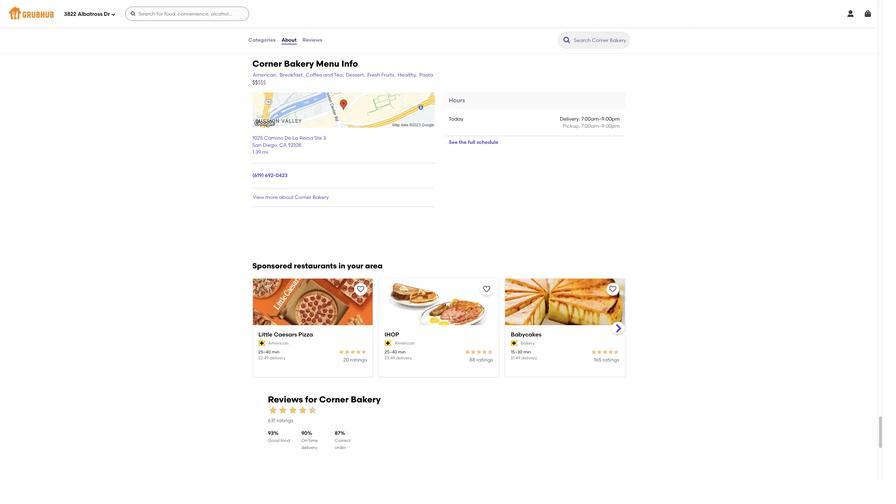 Task type: describe. For each thing, give the bounding box(es) containing it.
info
[[342, 59, 358, 69]]

american for ihop
[[395, 341, 415, 346]]

american, breakfast, coffee and tea, dessert, fresh fruits, healthy, pasta
[[253, 72, 433, 78]]

healthy, button
[[397, 71, 418, 79]]

Search Corner Bakery search field
[[573, 37, 627, 44]]

about
[[282, 37, 297, 43]]

breakfast,
[[280, 72, 304, 78]]

about button
[[281, 28, 297, 53]]

,
[[277, 142, 278, 148]]

food
[[281, 439, 290, 444]]

dr
[[104, 11, 110, 17]]

165
[[594, 358, 602, 364]]

reviews for reviews
[[303, 37, 322, 43]]

fruits,
[[381, 72, 396, 78]]

see the full schedule button
[[443, 136, 504, 149]]

main navigation navigation
[[0, 0, 878, 28]]

25–40 for ihop
[[385, 350, 397, 355]]

pasta
[[420, 72, 433, 78]]

babycakes
[[511, 332, 542, 339]]

area
[[365, 262, 383, 271]]

healthy,
[[398, 72, 417, 78]]

88
[[470, 358, 475, 364]]

pickup: 7:00am–9:00pm
[[563, 123, 620, 129]]

$2.49
[[258, 356, 269, 361]]

692-
[[265, 173, 276, 179]]

delivery for babycakes
[[521, 356, 537, 361]]

(619)
[[252, 173, 264, 179]]

87
[[335, 431, 341, 437]]

ratings for babycakes
[[603, 358, 620, 364]]

dessert, button
[[346, 71, 366, 79]]

subscription pass image for ihop
[[385, 341, 392, 347]]

fresh fruits, button
[[367, 71, 396, 79]]

1025
[[252, 135, 263, 141]]

20
[[343, 358, 349, 364]]

25–40 min $3.49 delivery
[[385, 350, 412, 361]]

pasta button
[[419, 71, 434, 79]]

$$$$$
[[252, 79, 266, 86]]

corner bakery menu info
[[252, 59, 358, 69]]

today
[[449, 116, 464, 122]]

and
[[323, 72, 333, 78]]

0423
[[276, 173, 288, 179]]

reviews for reviews for corner bakery
[[268, 395, 303, 405]]

american for little caesars pizza
[[268, 341, 289, 346]]

babycakes link
[[511, 331, 620, 339]]

save this restaurant button for ihop
[[481, 283, 493, 296]]

7:00am–9:00pm for pickup: 7:00am–9:00pm
[[581, 123, 620, 129]]

categories
[[249, 37, 276, 43]]

on
[[301, 439, 308, 444]]

92108
[[288, 142, 301, 148]]

in
[[339, 262, 345, 271]]

little caesars pizza logo image
[[253, 279, 373, 338]]

caesars
[[274, 332, 297, 339]]

save this restaurant image for babycakes
[[609, 286, 617, 294]]

ihop
[[385, 332, 399, 339]]

$1.49
[[511, 356, 520, 361]]

15–30 min $1.49 delivery
[[511, 350, 537, 361]]

see
[[449, 139, 458, 145]]

correct
[[335, 439, 351, 444]]

min for little caesars pizza
[[272, 350, 280, 355]]

90 on time delivery
[[301, 431, 318, 451]]

little caesars pizza link
[[258, 331, 367, 339]]

0 vertical spatial corner
[[252, 59, 282, 69]]

albatross
[[78, 11, 103, 17]]

$3.49
[[385, 356, 395, 361]]

coffee
[[306, 72, 322, 78]]

reina
[[300, 135, 313, 141]]

american,
[[253, 72, 278, 78]]

1025 camino de la reina ste 3 san diego , ca 92108 1.39 mi
[[252, 135, 326, 156]]

sponsored
[[252, 262, 292, 271]]

631 ratings
[[268, 418, 293, 424]]

menu
[[316, 59, 339, 69]]

min for ihop
[[398, 350, 406, 355]]

dessert,
[[346, 72, 365, 78]]

restaurants
[[294, 262, 337, 271]]

25–40 for little caesars pizza
[[258, 350, 271, 355]]

delivery for ihop
[[396, 356, 412, 361]]

delivery inside 90 on time delivery
[[301, 446, 317, 451]]



Task type: locate. For each thing, give the bounding box(es) containing it.
view
[[253, 195, 264, 201]]

1 subscription pass image from the left
[[258, 341, 266, 347]]

save this restaurant image
[[356, 286, 365, 294], [609, 286, 617, 294]]

1 save this restaurant button from the left
[[354, 283, 367, 296]]

1 25–40 from the left
[[258, 350, 271, 355]]

view more about corner bakery
[[253, 195, 329, 201]]

ratings
[[350, 358, 367, 364], [477, 358, 493, 364], [603, 358, 620, 364], [277, 418, 293, 424]]

1 horizontal spatial subscription pass image
[[385, 341, 392, 347]]

reviews for corner bakery
[[268, 395, 381, 405]]

diego
[[263, 142, 277, 148]]

1 vertical spatial corner
[[295, 195, 311, 201]]

87 correct order
[[335, 431, 351, 451]]

american up 25–40 min $3.49 delivery
[[395, 341, 415, 346]]

1 horizontal spatial save this restaurant image
[[609, 286, 617, 294]]

de
[[285, 135, 291, 141]]

2 horizontal spatial corner
[[319, 395, 349, 405]]

save this restaurant button
[[354, 283, 367, 296], [481, 283, 493, 296], [607, 283, 620, 296]]

categories button
[[248, 28, 276, 53]]

san
[[252, 142, 262, 148]]

631
[[268, 418, 276, 424]]

corner up american,
[[252, 59, 282, 69]]

7:00am–9:00pm down delivery: 7:00am–9:00pm
[[581, 123, 620, 129]]

2 horizontal spatial save this restaurant button
[[607, 283, 620, 296]]

(619) 692-0423
[[252, 173, 288, 179]]

save this restaurant button for babycakes
[[607, 283, 620, 296]]

little caesars pizza
[[258, 332, 313, 339]]

2 min from the left
[[398, 350, 406, 355]]

0 horizontal spatial save this restaurant button
[[354, 283, 367, 296]]

svg image
[[847, 10, 855, 18], [864, 10, 872, 18], [130, 11, 136, 17], [111, 12, 116, 16]]

subscription pass image
[[258, 341, 266, 347], [385, 341, 392, 347], [511, 341, 518, 347]]

delivery inside 25–40 min $3.49 delivery
[[396, 356, 412, 361]]

(619) 692-0423 button
[[252, 173, 288, 180]]

3 subscription pass image from the left
[[511, 341, 518, 347]]

about
[[279, 195, 294, 201]]

subscription pass image for little caesars pizza
[[258, 341, 266, 347]]

ratings for little caesars pizza
[[350, 358, 367, 364]]

1 horizontal spatial corner
[[295, 195, 311, 201]]

save this restaurant button for little caesars pizza
[[354, 283, 367, 296]]

1 horizontal spatial save this restaurant button
[[481, 283, 493, 296]]

delivery:
[[560, 116, 580, 122]]

25–40 up "$3.49"
[[385, 350, 397, 355]]

ste
[[314, 135, 322, 141]]

good
[[268, 439, 280, 444]]

la
[[292, 135, 298, 141]]

1 vertical spatial reviews
[[268, 395, 303, 405]]

7:00am–9:00pm
[[581, 116, 620, 122], [581, 123, 620, 129]]

more
[[265, 195, 278, 201]]

0 horizontal spatial subscription pass image
[[258, 341, 266, 347]]

$$
[[252, 79, 258, 86]]

88 ratings
[[470, 358, 493, 364]]

3822 albatross dr
[[64, 11, 110, 17]]

for
[[305, 395, 317, 405]]

save this restaurant image
[[483, 286, 491, 294]]

2 subscription pass image from the left
[[385, 341, 392, 347]]

1 min from the left
[[272, 350, 280, 355]]

subscription pass image down little
[[258, 341, 266, 347]]

3
[[323, 135, 326, 141]]

corner right about
[[295, 195, 311, 201]]

3 min from the left
[[524, 350, 531, 355]]

search icon image
[[563, 36, 571, 45]]

camino
[[264, 135, 283, 141]]

1 7:00am–9:00pm from the top
[[581, 116, 620, 122]]

2 7:00am–9:00pm from the top
[[581, 123, 620, 129]]

fresh
[[367, 72, 380, 78]]

min right '15–30'
[[524, 350, 531, 355]]

breakfast, button
[[279, 71, 304, 79]]

1 save this restaurant image from the left
[[356, 286, 365, 294]]

3 save this restaurant button from the left
[[607, 283, 620, 296]]

1 vertical spatial 7:00am–9:00pm
[[581, 123, 620, 129]]

star icon image
[[339, 350, 344, 355], [344, 350, 350, 355], [350, 350, 356, 355], [356, 350, 361, 355], [361, 350, 367, 355], [361, 350, 367, 355], [465, 350, 471, 355], [471, 350, 476, 355], [476, 350, 482, 355], [482, 350, 488, 355], [488, 350, 493, 355], [488, 350, 493, 355], [591, 350, 597, 355], [597, 350, 603, 355], [603, 350, 608, 355], [608, 350, 614, 355], [614, 350, 620, 355], [614, 350, 620, 355], [268, 406, 278, 416], [278, 406, 288, 416], [288, 406, 298, 416], [298, 406, 308, 416], [308, 406, 317, 416], [308, 406, 317, 416]]

0 horizontal spatial american
[[268, 341, 289, 346]]

1 horizontal spatial min
[[398, 350, 406, 355]]

min down ihop
[[398, 350, 406, 355]]

0 horizontal spatial 25–40
[[258, 350, 271, 355]]

ratings right 165
[[603, 358, 620, 364]]

delivery right $2.49
[[270, 356, 286, 361]]

tea,
[[334, 72, 344, 78]]

ratings right 631
[[277, 418, 293, 424]]

min inside 25–40 min $3.49 delivery
[[398, 350, 406, 355]]

pizza
[[299, 332, 313, 339]]

reviews button
[[302, 28, 323, 53]]

subscription pass image up '15–30'
[[511, 341, 518, 347]]

25–40 inside 25–40 min $3.49 delivery
[[385, 350, 397, 355]]

3822
[[64, 11, 76, 17]]

0 horizontal spatial corner
[[252, 59, 282, 69]]

schedule
[[477, 139, 499, 145]]

min down caesars
[[272, 350, 280, 355]]

90
[[301, 431, 308, 437]]

Search for food, convenience, alcohol... search field
[[125, 7, 249, 21]]

sponsored restaurants in your area
[[252, 262, 383, 271]]

0 vertical spatial reviews
[[303, 37, 322, 43]]

0 vertical spatial 7:00am–9:00pm
[[581, 116, 620, 122]]

2 horizontal spatial subscription pass image
[[511, 341, 518, 347]]

1 horizontal spatial american
[[395, 341, 415, 346]]

25–40 inside the 25–40 min $2.49 delivery
[[258, 350, 271, 355]]

7:00am–9:00pm for delivery: 7:00am–9:00pm
[[581, 116, 620, 122]]

corner right for
[[319, 395, 349, 405]]

2 american from the left
[[395, 341, 415, 346]]

delivery right "$3.49"
[[396, 356, 412, 361]]

order
[[335, 446, 346, 451]]

0 horizontal spatial min
[[272, 350, 280, 355]]

min inside the 25–40 min $2.49 delivery
[[272, 350, 280, 355]]

reviews inside button
[[303, 37, 322, 43]]

25–40 up $2.49
[[258, 350, 271, 355]]

2 save this restaurant button from the left
[[481, 283, 493, 296]]

your
[[347, 262, 363, 271]]

165 ratings
[[594, 358, 620, 364]]

ratings right 20
[[350, 358, 367, 364]]

ihop logo image
[[379, 279, 499, 338]]

delivery: 7:00am–9:00pm
[[560, 116, 620, 122]]

2 save this restaurant image from the left
[[609, 286, 617, 294]]

delivery down time
[[301, 446, 317, 451]]

little
[[258, 332, 273, 339]]

min
[[272, 350, 280, 355], [398, 350, 406, 355], [524, 350, 531, 355]]

93 good food
[[268, 431, 290, 444]]

time
[[309, 439, 318, 444]]

2 vertical spatial corner
[[319, 395, 349, 405]]

ratings right 88
[[477, 358, 493, 364]]

subscription pass image down ihop
[[385, 341, 392, 347]]

1 american from the left
[[268, 341, 289, 346]]

subscription pass image for babycakes
[[511, 341, 518, 347]]

corner
[[252, 59, 282, 69], [295, 195, 311, 201], [319, 395, 349, 405]]

93
[[268, 431, 274, 437]]

ratings for ihop
[[477, 358, 493, 364]]

save this restaurant image for little caesars pizza
[[356, 286, 365, 294]]

0 horizontal spatial save this restaurant image
[[356, 286, 365, 294]]

7:00am–9:00pm up pickup: 7:00am–9:00pm
[[581, 116, 620, 122]]

delivery for little caesars pizza
[[270, 356, 286, 361]]

1 horizontal spatial 25–40
[[385, 350, 397, 355]]

american, button
[[252, 71, 278, 79]]

2 horizontal spatial min
[[524, 350, 531, 355]]

delivery inside 15–30 min $1.49 delivery
[[521, 356, 537, 361]]

full
[[468, 139, 475, 145]]

bakery
[[284, 59, 314, 69], [313, 195, 329, 201], [521, 341, 535, 346], [351, 395, 381, 405]]

american
[[268, 341, 289, 346], [395, 341, 415, 346]]

20 ratings
[[343, 358, 367, 364]]

15–30
[[511, 350, 523, 355]]

ihop link
[[385, 331, 493, 339]]

american down caesars
[[268, 341, 289, 346]]

see the full schedule
[[449, 139, 499, 145]]

pickup:
[[563, 123, 580, 129]]

min inside 15–30 min $1.49 delivery
[[524, 350, 531, 355]]

1.39
[[252, 150, 261, 156]]

reviews right about
[[303, 37, 322, 43]]

coffee and tea, button
[[306, 71, 344, 79]]

ca
[[279, 142, 287, 148]]

babycakes logo image
[[505, 279, 625, 338]]

reviews up 631 ratings
[[268, 395, 303, 405]]

delivery right the $1.49
[[521, 356, 537, 361]]

mi
[[262, 150, 268, 156]]

delivery inside the 25–40 min $2.49 delivery
[[270, 356, 286, 361]]

min for babycakes
[[524, 350, 531, 355]]

25–40 min $2.49 delivery
[[258, 350, 286, 361]]

2 25–40 from the left
[[385, 350, 397, 355]]



Task type: vqa. For each thing, say whether or not it's contained in the screenshot.
Sun
no



